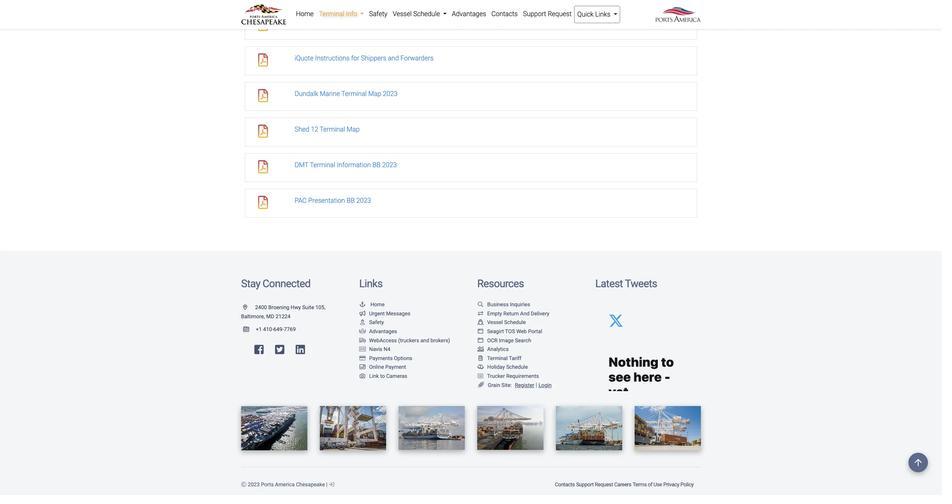 Task type: describe. For each thing, give the bounding box(es) containing it.
to
[[380, 374, 385, 380]]

register link
[[514, 382, 535, 389]]

support request
[[523, 10, 572, 18]]

empty return and delivery
[[488, 311, 550, 317]]

0 vertical spatial vessel schedule link
[[390, 6, 450, 22]]

terms of use link
[[632, 478, 663, 493]]

trucker requirements link
[[478, 374, 539, 380]]

credit card front image
[[359, 365, 366, 371]]

7769
[[284, 327, 296, 333]]

2023 down information
[[357, 197, 371, 205]]

return
[[504, 311, 519, 317]]

use
[[654, 482, 663, 488]]

2023 down shippers
[[383, 90, 398, 98]]

dmt terminal information bb 2023
[[295, 161, 397, 169]]

home link for terminal info link
[[294, 6, 317, 22]]

empty return and delivery link
[[478, 311, 550, 317]]

map marker alt image
[[243, 306, 254, 311]]

connected
[[263, 278, 311, 290]]

navis
[[369, 347, 383, 353]]

inquiries
[[510, 302, 531, 308]]

0 horizontal spatial support
[[523, 10, 547, 18]]

2400 broening hwy suite 105, baltimore, md 21224 link
[[241, 305, 326, 320]]

terminal right marine
[[342, 90, 367, 98]]

21224
[[276, 314, 291, 320]]

iquote instructions for shippers and forwarders link
[[295, 54, 434, 62]]

online payment
[[369, 365, 406, 371]]

and
[[521, 311, 530, 317]]

suite
[[302, 305, 314, 311]]

credit card image
[[359, 356, 366, 362]]

tos
[[506, 329, 515, 335]]

login
[[539, 382, 552, 389]]

0 vertical spatial and
[[388, 54, 399, 62]]

messages
[[386, 311, 411, 317]]

home link for urgent messages link
[[359, 302, 385, 308]]

stay
[[241, 278, 260, 290]]

0 vertical spatial links
[[596, 10, 611, 18]]

presentation
[[309, 197, 345, 205]]

+1
[[256, 327, 262, 333]]

urgent
[[369, 311, 385, 317]]

webaccess
[[369, 338, 397, 344]]

holiday schedule
[[488, 365, 528, 371]]

terminal info link
[[317, 6, 367, 22]]

twitter square image
[[275, 345, 285, 356]]

wheat image
[[478, 382, 485, 388]]

link to cameras
[[369, 374, 408, 380]]

instructions
[[315, 54, 350, 62]]

camera image
[[359, 374, 366, 380]]

phone office image
[[243, 328, 256, 333]]

0 horizontal spatial vessel
[[393, 10, 412, 18]]

iquote
[[295, 54, 314, 62]]

+1 410-649-7769 link
[[241, 327, 296, 333]]

ship image
[[478, 321, 484, 326]]

terminal up the faqs
[[319, 10, 345, 18]]

info
[[346, 10, 357, 18]]

cameras
[[387, 374, 408, 380]]

shippers
[[361, 54, 387, 62]]

tariff
[[509, 356, 522, 362]]

contacts for contacts support request careers terms of use privacy policy
[[555, 482, 575, 488]]

trucker faqs link
[[295, 19, 333, 27]]

quick links link
[[575, 6, 621, 23]]

pac
[[295, 197, 307, 205]]

anchor image
[[359, 303, 366, 308]]

map for shed 12 terminal map
[[347, 126, 360, 134]]

(truckers
[[398, 338, 419, 344]]

12
[[311, 126, 319, 134]]

safety link for terminal info link
[[367, 6, 390, 22]]

seagirt tos web portal link
[[478, 329, 543, 335]]

tweets
[[625, 278, 658, 290]]

1 horizontal spatial advantages
[[452, 10, 487, 18]]

sign in image
[[329, 483, 334, 488]]

2 safety from the top
[[369, 320, 384, 326]]

list alt image
[[478, 374, 484, 380]]

facebook square image
[[255, 345, 264, 356]]

schedule for bells icon
[[507, 365, 528, 371]]

search image
[[478, 303, 484, 308]]

online
[[369, 365, 384, 371]]

ocr image search
[[488, 338, 532, 344]]

navis n4
[[369, 347, 391, 353]]

terminal tariff link
[[478, 356, 522, 362]]

payment
[[386, 365, 406, 371]]

1 horizontal spatial bb
[[373, 161, 381, 169]]

for
[[351, 54, 360, 62]]

+1 410-649-7769
[[256, 327, 296, 333]]

web
[[517, 329, 527, 335]]

america
[[275, 482, 295, 488]]

pac presentation bb 2023 link
[[295, 197, 371, 205]]

quick
[[578, 10, 594, 18]]

of
[[648, 482, 653, 488]]

terms
[[633, 482, 647, 488]]

schedule for ship icon on the right
[[505, 320, 526, 326]]

quick links
[[578, 10, 613, 18]]

business
[[488, 302, 509, 308]]

go to top image
[[909, 454, 929, 473]]

policy
[[681, 482, 694, 488]]

0 vertical spatial request
[[548, 10, 572, 18]]

broening
[[269, 305, 290, 311]]

1 horizontal spatial request
[[595, 482, 613, 488]]

1 vertical spatial home
[[371, 302, 385, 308]]

site:
[[502, 382, 512, 389]]

careers
[[615, 482, 632, 488]]

exchange image
[[478, 312, 484, 317]]

latest tweets
[[596, 278, 658, 290]]

brokers)
[[431, 338, 450, 344]]

webaccess (truckers and brokers)
[[369, 338, 450, 344]]

login link
[[539, 382, 552, 389]]

terminal down the analytics
[[488, 356, 508, 362]]

0 vertical spatial schedule
[[414, 10, 440, 18]]

navis n4 link
[[359, 347, 391, 353]]

0 horizontal spatial advantages link
[[359, 329, 397, 335]]

0 horizontal spatial home
[[296, 10, 314, 18]]

holiday
[[488, 365, 505, 371]]

trucker for trucker faqs
[[295, 19, 317, 27]]

1 vertical spatial and
[[421, 338, 430, 344]]

2023 right copyright icon
[[248, 482, 260, 488]]

business inquiries
[[488, 302, 531, 308]]

payments options
[[369, 356, 413, 362]]

safety link for urgent messages link
[[359, 320, 384, 326]]

tab panel containing trucker faqs
[[245, 0, 698, 218]]

105,
[[316, 305, 326, 311]]

2023 ports america chesapeake |
[[247, 482, 329, 488]]



Task type: locate. For each thing, give the bounding box(es) containing it.
browser image
[[478, 330, 484, 335]]

0 horizontal spatial contacts
[[492, 10, 518, 18]]

analytics
[[488, 347, 509, 353]]

1 horizontal spatial home link
[[359, 302, 385, 308]]

hand receiving image
[[359, 330, 366, 335]]

search
[[515, 338, 532, 344]]

ports
[[261, 482, 274, 488]]

410-
[[263, 327, 274, 333]]

and
[[388, 54, 399, 62], [421, 338, 430, 344]]

1 vertical spatial links
[[359, 278, 383, 290]]

0 horizontal spatial support request link
[[521, 6, 575, 22]]

0 horizontal spatial and
[[388, 54, 399, 62]]

0 horizontal spatial |
[[326, 482, 328, 488]]

careers link
[[614, 478, 632, 493]]

1 horizontal spatial support
[[577, 482, 594, 488]]

request
[[548, 10, 572, 18], [595, 482, 613, 488]]

bb
[[373, 161, 381, 169], [347, 197, 355, 205]]

linkedin image
[[296, 345, 305, 356]]

privacy policy link
[[663, 478, 695, 493]]

support
[[523, 10, 547, 18], [577, 482, 594, 488]]

link to cameras link
[[359, 374, 408, 380]]

terminal
[[319, 10, 345, 18], [342, 90, 367, 98], [320, 126, 345, 134], [310, 161, 336, 169], [488, 356, 508, 362]]

vessel
[[393, 10, 412, 18], [488, 320, 503, 326]]

map up information
[[347, 126, 360, 134]]

ocr
[[488, 338, 498, 344]]

0 vertical spatial map
[[369, 90, 382, 98]]

1 horizontal spatial vessel schedule
[[488, 320, 526, 326]]

0 horizontal spatial vessel schedule
[[393, 10, 442, 18]]

safety down "urgent"
[[369, 320, 384, 326]]

0 vertical spatial safety link
[[367, 6, 390, 22]]

1 vertical spatial advantages
[[369, 329, 397, 335]]

resources
[[478, 278, 524, 290]]

analytics image
[[478, 347, 484, 353]]

0 horizontal spatial request
[[548, 10, 572, 18]]

home link left the faqs
[[294, 6, 317, 22]]

terminal right dmt
[[310, 161, 336, 169]]

0 horizontal spatial home link
[[294, 6, 317, 22]]

faqs
[[318, 19, 333, 27]]

dundalk marine terminal map 2023 link
[[295, 90, 398, 98]]

0 vertical spatial bb
[[373, 161, 381, 169]]

business inquiries link
[[478, 302, 531, 308]]

map
[[369, 90, 382, 98], [347, 126, 360, 134]]

grain site: register | login
[[488, 382, 552, 389]]

holiday schedule link
[[478, 365, 528, 371]]

safety link right "info"
[[367, 6, 390, 22]]

home
[[296, 10, 314, 18], [371, 302, 385, 308]]

trucker for trucker requirements
[[488, 374, 505, 380]]

payments
[[369, 356, 393, 362]]

0 horizontal spatial trucker
[[295, 19, 317, 27]]

md
[[266, 314, 275, 320]]

contacts link
[[489, 6, 521, 22], [555, 478, 576, 493]]

iquote instructions for shippers and forwarders
[[295, 54, 434, 62]]

1 horizontal spatial map
[[369, 90, 382, 98]]

tab panel
[[245, 0, 698, 218]]

options
[[394, 356, 413, 362]]

1 vertical spatial |
[[326, 482, 328, 488]]

1 vertical spatial safety link
[[359, 320, 384, 326]]

chesapeake
[[296, 482, 325, 488]]

trucker
[[295, 19, 317, 27], [488, 374, 505, 380]]

dmt terminal information bb 2023 link
[[295, 161, 397, 169]]

request left quick
[[548, 10, 572, 18]]

1 vertical spatial contacts link
[[555, 478, 576, 493]]

baltimore,
[[241, 314, 265, 320]]

2023
[[383, 90, 398, 98], [382, 161, 397, 169], [357, 197, 371, 205], [248, 482, 260, 488]]

0 vertical spatial contacts link
[[489, 6, 521, 22]]

copyright image
[[241, 483, 247, 488]]

1 vertical spatial support
[[577, 482, 594, 488]]

| left login link
[[536, 382, 538, 389]]

truck container image
[[359, 339, 366, 344]]

0 vertical spatial contacts
[[492, 10, 518, 18]]

0 horizontal spatial vessel schedule link
[[390, 6, 450, 22]]

1 vertical spatial home link
[[359, 302, 385, 308]]

1 horizontal spatial advantages link
[[450, 6, 489, 22]]

0 vertical spatial vessel
[[393, 10, 412, 18]]

link
[[369, 374, 379, 380]]

hwy
[[291, 305, 301, 311]]

0 horizontal spatial links
[[359, 278, 383, 290]]

0 vertical spatial safety
[[369, 10, 388, 18]]

trucker down holiday
[[488, 374, 505, 380]]

1 horizontal spatial support request link
[[576, 478, 614, 493]]

seagirt
[[488, 329, 504, 335]]

support request link
[[521, 6, 575, 22], [576, 478, 614, 493]]

1 safety from the top
[[369, 10, 388, 18]]

0 horizontal spatial contacts link
[[489, 6, 521, 22]]

0 vertical spatial |
[[536, 382, 538, 389]]

contacts
[[492, 10, 518, 18], [555, 482, 575, 488]]

contacts for contacts
[[492, 10, 518, 18]]

bb right information
[[373, 161, 381, 169]]

1 vertical spatial vessel schedule
[[488, 320, 526, 326]]

links right quick
[[596, 10, 611, 18]]

n4
[[384, 347, 391, 353]]

support request link left careers
[[576, 478, 614, 493]]

and right shippers
[[388, 54, 399, 62]]

bullhorn image
[[359, 312, 366, 317]]

0 vertical spatial support
[[523, 10, 547, 18]]

trucker requirements
[[488, 374, 539, 380]]

home up trucker faqs
[[296, 10, 314, 18]]

safety
[[369, 10, 388, 18], [369, 320, 384, 326]]

1 vertical spatial contacts
[[555, 482, 575, 488]]

dmt
[[295, 161, 309, 169]]

grain
[[488, 382, 501, 389]]

urgent messages
[[369, 311, 411, 317]]

1 vertical spatial vessel
[[488, 320, 503, 326]]

privacy
[[664, 482, 680, 488]]

container storage image
[[359, 347, 366, 353]]

0 horizontal spatial map
[[347, 126, 360, 134]]

1 horizontal spatial contacts
[[555, 482, 575, 488]]

0 vertical spatial vessel schedule
[[393, 10, 442, 18]]

advantages link
[[450, 6, 489, 22], [359, 329, 397, 335]]

1 vertical spatial trucker
[[488, 374, 505, 380]]

0 vertical spatial trucker
[[295, 19, 317, 27]]

shed 12 terminal map
[[295, 126, 360, 134]]

1 vertical spatial advantages link
[[359, 329, 397, 335]]

0 horizontal spatial bb
[[347, 197, 355, 205]]

map down shippers
[[369, 90, 382, 98]]

2023 right information
[[382, 161, 397, 169]]

1 horizontal spatial |
[[536, 382, 538, 389]]

0 vertical spatial advantages link
[[450, 6, 489, 22]]

safety link
[[367, 6, 390, 22], [359, 320, 384, 326]]

home up "urgent"
[[371, 302, 385, 308]]

terminal right '12'
[[320, 126, 345, 134]]

urgent messages link
[[359, 311, 411, 317]]

trucker inside tab panel
[[295, 19, 317, 27]]

safety link down "urgent"
[[359, 320, 384, 326]]

trucker left the faqs
[[295, 19, 317, 27]]

requirements
[[507, 374, 539, 380]]

ocr image search link
[[478, 338, 532, 344]]

pac presentation bb 2023
[[295, 197, 371, 205]]

1 horizontal spatial trucker
[[488, 374, 505, 380]]

0 vertical spatial support request link
[[521, 6, 575, 22]]

1 horizontal spatial vessel
[[488, 320, 503, 326]]

0 vertical spatial home link
[[294, 6, 317, 22]]

1 horizontal spatial and
[[421, 338, 430, 344]]

dundalk
[[295, 90, 318, 98]]

1 horizontal spatial contacts link
[[555, 478, 576, 493]]

1 vertical spatial schedule
[[505, 320, 526, 326]]

0 horizontal spatial advantages
[[369, 329, 397, 335]]

0 vertical spatial advantages
[[452, 10, 487, 18]]

bb right presentation
[[347, 197, 355, 205]]

1 vertical spatial map
[[347, 126, 360, 134]]

marine
[[320, 90, 340, 98]]

1 vertical spatial request
[[595, 482, 613, 488]]

1 vertical spatial support request link
[[576, 478, 614, 493]]

webaccess (truckers and brokers) link
[[359, 338, 450, 344]]

1 horizontal spatial home
[[371, 302, 385, 308]]

home link
[[294, 6, 317, 22], [359, 302, 385, 308]]

image
[[499, 338, 514, 344]]

and left brokers)
[[421, 338, 430, 344]]

1 horizontal spatial vessel schedule link
[[478, 320, 526, 326]]

advantages
[[452, 10, 487, 18], [369, 329, 397, 335]]

request left careers
[[595, 482, 613, 488]]

empty
[[488, 311, 502, 317]]

links up anchor icon
[[359, 278, 383, 290]]

bells image
[[478, 365, 484, 371]]

1 vertical spatial safety
[[369, 320, 384, 326]]

shed
[[295, 126, 310, 134]]

browser image
[[478, 339, 484, 344]]

delivery
[[531, 311, 550, 317]]

| left sign in image
[[326, 482, 328, 488]]

1 vertical spatial bb
[[347, 197, 355, 205]]

payments options link
[[359, 356, 413, 362]]

file invoice image
[[478, 356, 484, 362]]

register
[[515, 382, 535, 389]]

2 vertical spatial schedule
[[507, 365, 528, 371]]

seagirt tos web portal
[[488, 329, 543, 335]]

1 vertical spatial vessel schedule link
[[478, 320, 526, 326]]

latest
[[596, 278, 623, 290]]

2400 broening hwy suite 105, baltimore, md 21224
[[241, 305, 326, 320]]

user hard hat image
[[359, 321, 366, 326]]

safety right "info"
[[369, 10, 388, 18]]

0 vertical spatial home
[[296, 10, 314, 18]]

portal
[[528, 329, 543, 335]]

analytics link
[[478, 347, 509, 353]]

support request link left quick
[[521, 6, 575, 22]]

stay connected
[[241, 278, 311, 290]]

home link up "urgent"
[[359, 302, 385, 308]]

map for dundalk marine terminal map 2023
[[369, 90, 382, 98]]

1 horizontal spatial links
[[596, 10, 611, 18]]



Task type: vqa. For each thing, say whether or not it's contained in the screenshot.
Web
yes



